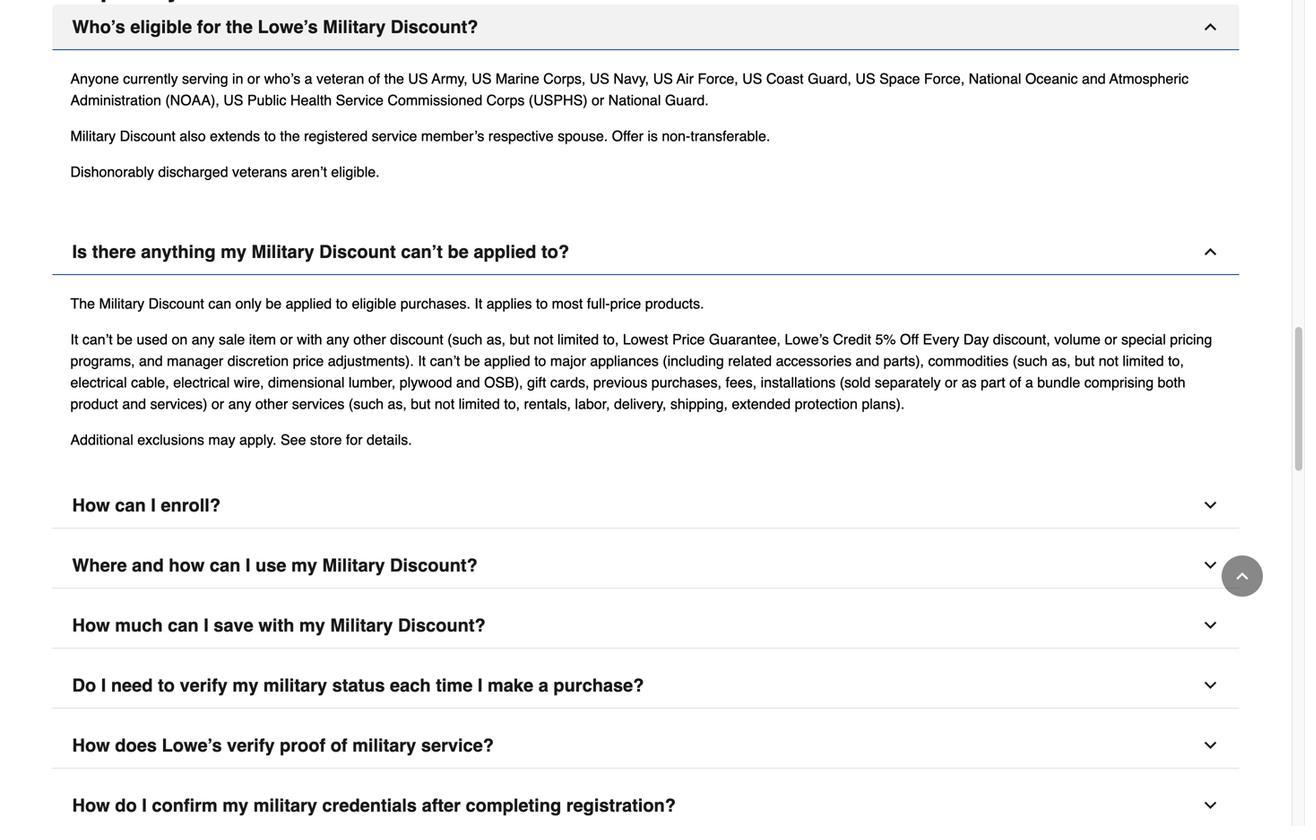Task type: describe. For each thing, give the bounding box(es) containing it.
chevron down image for status
[[1202, 677, 1220, 695]]

0 vertical spatial limited
[[558, 331, 599, 348]]

military up dishonorably
[[70, 128, 116, 144]]

space
[[880, 70, 920, 87]]

be inside button
[[448, 242, 469, 262]]

offer
[[612, 128, 644, 144]]

see
[[281, 432, 306, 448]]

registration?
[[566, 796, 676, 816]]

do i need to verify my military status each time i make a purchase? button
[[52, 663, 1240, 709]]

discount
[[390, 331, 444, 348]]

fees,
[[726, 374, 757, 391]]

discount? for where and how can i use my military discount?
[[390, 555, 478, 576]]

product
[[70, 396, 118, 412]]

cable,
[[131, 374, 169, 391]]

or left special on the top right of the page
[[1105, 331, 1118, 348]]

member's
[[421, 128, 485, 144]]

1 horizontal spatial any
[[228, 396, 251, 412]]

with inside it can't be used on any sale item or with any other discount (such as, but not limited to, lowest price guarantee, lowe's credit 5% off every day discount, volume or special pricing programs, and manager discretion price adjustments). it can't be applied to major appliances (including related accessories and parts), commodities (such as, but not limited to, electrical cable, electrical wire, dimensional lumber, plywood and osb), gift cards, previous purchases, fees, installations (sold separately or as part of a bundle comprising both product and services) or any other services (such as, but not limited to, rentals, labor, delivery, shipping, extended protection plans).
[[297, 331, 322, 348]]

to left most
[[536, 295, 548, 312]]

extended
[[732, 396, 791, 412]]

how does lowe's verify proof of military service? button
[[52, 724, 1240, 769]]

1 vertical spatial limited
[[1123, 353, 1165, 369]]

who's eligible for the lowe's military discount?
[[72, 16, 478, 37]]

do
[[115, 796, 137, 816]]

adjustments).
[[328, 353, 414, 369]]

military discount also extends to the registered service member's respective spouse. offer is non-transferable.
[[70, 128, 771, 144]]

military for my
[[264, 676, 327, 696]]

how
[[169, 555, 205, 576]]

2 vertical spatial the
[[280, 128, 300, 144]]

completing
[[466, 796, 561, 816]]

can inside how much can i save with my military discount? button
[[168, 615, 199, 636]]

additional exclusions may apply. see store for details.
[[70, 432, 412, 448]]

and down cable,
[[122, 396, 146, 412]]

military inside button
[[254, 796, 317, 816]]

to?
[[542, 242, 569, 262]]

confirm
[[152, 796, 218, 816]]

and inside anyone currently serving in or who's a veteran of the us army, us marine corps, us navy, us air force, us coast guard, us space force, national oceanic and atmospheric administration (noaa), us public health service commissioned corps (usphs) or national guard.
[[1082, 70, 1106, 87]]

registered
[[304, 128, 368, 144]]

chevron up image inside "scroll to top" "element"
[[1234, 568, 1252, 586]]

exclusions
[[137, 432, 204, 448]]

0 vertical spatial not
[[534, 331, 554, 348]]

day
[[964, 331, 989, 348]]

1 horizontal spatial it
[[418, 353, 426, 369]]

do
[[72, 676, 96, 696]]

us left navy,
[[590, 70, 610, 87]]

how do i confirm my military credentials after completing registration?
[[72, 796, 676, 816]]

discharged
[[158, 164, 228, 180]]

services
[[292, 396, 345, 412]]

how for how much can i save with my military discount?
[[72, 615, 110, 636]]

i inside how can i enroll? button
[[151, 495, 156, 516]]

extends
[[210, 128, 260, 144]]

2 vertical spatial discount
[[149, 295, 204, 312]]

my right the confirm on the bottom left of the page
[[223, 796, 249, 816]]

1 horizontal spatial national
[[969, 70, 1022, 87]]

1 horizontal spatial as,
[[487, 331, 506, 348]]

0 vertical spatial discount?
[[391, 16, 478, 37]]

0 vertical spatial verify
[[180, 676, 228, 696]]

price inside it can't be used on any sale item or with any other discount (such as, but not limited to, lowest price guarantee, lowe's credit 5% off every day discount, volume or special pricing programs, and manager discretion price adjustments). it can't be applied to major appliances (including related accessories and parts), commodities (such as, but not limited to, electrical cable, electrical wire, dimensional lumber, plywood and osb), gift cards, previous purchases, fees, installations (sold separately or as part of a bundle comprising both product and services) or any other services (such as, but not limited to, rentals, labor, delivery, shipping, extended protection plans).
[[293, 353, 324, 369]]

of inside anyone currently serving in or who's a veteran of the us army, us marine corps, us navy, us air force, us coast guard, us space force, national oceanic and atmospheric administration (noaa), us public health service commissioned corps (usphs) or national guard.
[[368, 70, 380, 87]]

wire,
[[234, 374, 264, 391]]

my right use
[[291, 555, 317, 576]]

0 horizontal spatial any
[[192, 331, 215, 348]]

or up may
[[212, 396, 224, 412]]

as
[[962, 374, 977, 391]]

corps,
[[544, 70, 586, 87]]

delivery,
[[614, 396, 667, 412]]

is
[[648, 128, 658, 144]]

be left used
[[117, 331, 133, 348]]

discretion
[[227, 353, 289, 369]]

how for how does lowe's verify proof of military service?
[[72, 736, 110, 756]]

the inside button
[[226, 16, 253, 37]]

apply.
[[239, 432, 277, 448]]

enroll?
[[161, 495, 221, 516]]

in
[[232, 70, 243, 87]]

may
[[208, 432, 235, 448]]

discount inside button
[[319, 242, 396, 262]]

military up only
[[252, 242, 314, 262]]

programs,
[[70, 353, 135, 369]]

guard,
[[808, 70, 852, 87]]

previous
[[594, 374, 648, 391]]

full-
[[587, 295, 610, 312]]

a inside button
[[539, 676, 549, 696]]

marine
[[496, 70, 540, 87]]

1 vertical spatial verify
[[227, 736, 275, 756]]

each
[[390, 676, 431, 696]]

1 horizontal spatial (such
[[448, 331, 483, 348]]

2 vertical spatial to,
[[504, 396, 520, 412]]

price
[[673, 331, 705, 348]]

0 vertical spatial other
[[354, 331, 386, 348]]

special
[[1122, 331, 1166, 348]]

of inside it can't be used on any sale item or with any other discount (such as, but not limited to, lowest price guarantee, lowe's credit 5% off every day discount, volume or special pricing programs, and manager discretion price adjustments). it can't be applied to major appliances (including related accessories and parts), commodities (such as, but not limited to, electrical cable, electrical wire, dimensional lumber, plywood and osb), gift cards, previous purchases, fees, installations (sold separately or as part of a bundle comprising both product and services) or any other services (such as, but not limited to, rentals, labor, delivery, shipping, extended protection plans).
[[1010, 374, 1022, 391]]

installations
[[761, 374, 836, 391]]

commodities
[[928, 353, 1009, 369]]

0 vertical spatial discount
[[120, 128, 176, 144]]

for inside the who's eligible for the lowe's military discount? button
[[197, 16, 221, 37]]

0 vertical spatial price
[[610, 295, 641, 312]]

and up (sold
[[856, 353, 880, 369]]

my up only
[[221, 242, 247, 262]]

eligible.
[[331, 164, 380, 180]]

store
[[310, 432, 342, 448]]

veteran
[[317, 70, 364, 87]]

scroll to top element
[[1222, 556, 1263, 597]]

can't inside button
[[401, 242, 443, 262]]

us left air
[[653, 70, 673, 87]]

plans).
[[862, 396, 905, 412]]

service?
[[421, 736, 494, 756]]

the
[[70, 295, 95, 312]]

2 vertical spatial not
[[435, 396, 455, 412]]

major
[[550, 353, 586, 369]]

us left coast
[[743, 70, 763, 87]]

1 vertical spatial but
[[1075, 353, 1095, 369]]

2 vertical spatial (such
[[349, 396, 384, 412]]

and up cable,
[[139, 353, 163, 369]]

1 vertical spatial applied
[[286, 295, 332, 312]]

health
[[290, 92, 332, 108]]

military for of
[[353, 736, 416, 756]]

of inside button
[[331, 736, 348, 756]]

who's
[[72, 16, 125, 37]]

military up veteran
[[323, 16, 386, 37]]

aren't
[[291, 164, 327, 180]]

be right only
[[266, 295, 282, 312]]

with inside button
[[259, 615, 294, 636]]

eligible inside button
[[130, 16, 192, 37]]

shipping,
[[671, 396, 728, 412]]

or right in
[[247, 70, 260, 87]]

or up spouse.
[[592, 92, 605, 108]]

there
[[92, 242, 136, 262]]

0 horizontal spatial but
[[411, 396, 431, 412]]

dishonorably
[[70, 164, 154, 180]]

chevron down image for how do i confirm my military credentials after completing registration?
[[1202, 797, 1220, 815]]

2 horizontal spatial not
[[1099, 353, 1119, 369]]

part
[[981, 374, 1006, 391]]

chevron up image
[[1202, 18, 1220, 36]]

do i need to verify my military status each time i make a purchase?
[[72, 676, 644, 696]]

chevron down image for service?
[[1202, 737, 1220, 755]]

service
[[336, 92, 384, 108]]

how does lowe's verify proof of military service?
[[72, 736, 494, 756]]

us up commissioned
[[408, 70, 428, 87]]

us right army,
[[472, 70, 492, 87]]

gift
[[527, 374, 546, 391]]

sale
[[219, 331, 245, 348]]

is there anything my military discount can't be applied to? button
[[52, 229, 1240, 275]]

a inside it can't be used on any sale item or with any other discount (such as, but not limited to, lowest price guarantee, lowe's credit 5% off every day discount, volume or special pricing programs, and manager discretion price adjustments). it can't be applied to major appliances (including related accessories and parts), commodities (such as, but not limited to, electrical cable, electrical wire, dimensional lumber, plywood and osb), gift cards, previous purchases, fees, installations (sold separately or as part of a bundle comprising both product and services) or any other services (such as, but not limited to, rentals, labor, delivery, shipping, extended protection plans).
[[1026, 374, 1034, 391]]

credentials
[[322, 796, 417, 816]]

1 vertical spatial for
[[346, 432, 363, 448]]

military inside button
[[322, 555, 385, 576]]

volume
[[1055, 331, 1101, 348]]

air
[[677, 70, 694, 87]]

applies
[[487, 295, 532, 312]]



Task type: vqa. For each thing, say whether or not it's contained in the screenshot.
Up to 30 percent Off Custom and Special Order Kitchen Cabinets. Offer ends 1/31/24. image
no



Task type: locate. For each thing, give the bounding box(es) containing it.
appliances
[[590, 353, 659, 369]]

discount? for how much can i save with my military discount?
[[398, 615, 486, 636]]

force, right air
[[698, 70, 739, 87]]

my down where and how can i use my military discount?
[[299, 615, 325, 636]]

how much can i save with my military discount? button
[[52, 603, 1240, 649]]

my down 'save'
[[233, 676, 259, 696]]

1 vertical spatial with
[[259, 615, 294, 636]]

to, up the both
[[1168, 353, 1184, 369]]

1 vertical spatial (such
[[1013, 353, 1048, 369]]

applied inside button
[[474, 242, 537, 262]]

0 horizontal spatial it
[[70, 331, 78, 348]]

save
[[214, 615, 254, 636]]

national
[[969, 70, 1022, 87], [609, 92, 661, 108]]

2 vertical spatial can't
[[430, 353, 460, 369]]

eligible up currently
[[130, 16, 192, 37]]

price up lowest
[[610, 295, 641, 312]]

public
[[247, 92, 286, 108]]

guarantee,
[[709, 331, 781, 348]]

how do i confirm my military credentials after completing registration? button
[[52, 784, 1240, 827]]

the
[[226, 16, 253, 37], [384, 70, 404, 87], [280, 128, 300, 144]]

1 force, from the left
[[698, 70, 739, 87]]

0 horizontal spatial eligible
[[130, 16, 192, 37]]

0 horizontal spatial a
[[305, 70, 313, 87]]

off
[[900, 331, 919, 348]]

where
[[72, 555, 127, 576]]

also
[[180, 128, 206, 144]]

guard.
[[665, 92, 709, 108]]

0 vertical spatial eligible
[[130, 16, 192, 37]]

1 vertical spatial military
[[353, 736, 416, 756]]

much
[[115, 615, 163, 636]]

item
[[249, 331, 276, 348]]

every
[[923, 331, 960, 348]]

0 vertical spatial chevron up image
[[1202, 243, 1220, 261]]

after
[[422, 796, 461, 816]]

limited down special on the top right of the page
[[1123, 353, 1165, 369]]

to right need
[[158, 676, 175, 696]]

services)
[[150, 396, 208, 412]]

can't up purchases.
[[401, 242, 443, 262]]

military right the
[[99, 295, 145, 312]]

not up comprising
[[1099, 353, 1119, 369]]

(sold
[[840, 374, 871, 391]]

(such down purchases.
[[448, 331, 483, 348]]

the up in
[[226, 16, 253, 37]]

chevron down image inside how can i enroll? button
[[1202, 497, 1220, 515]]

manager
[[167, 353, 224, 369]]

2 horizontal spatial as,
[[1052, 353, 1071, 369]]

1 vertical spatial it
[[70, 331, 78, 348]]

national down navy,
[[609, 92, 661, 108]]

can't
[[401, 242, 443, 262], [82, 331, 113, 348], [430, 353, 460, 369]]

lowe's inside it can't be used on any sale item or with any other discount (such as, but not limited to, lowest price guarantee, lowe's credit 5% off every day discount, volume or special pricing programs, and manager discretion price adjustments). it can't be applied to major appliances (including related accessories and parts), commodities (such as, but not limited to, electrical cable, electrical wire, dimensional lumber, plywood and osb), gift cards, previous purchases, fees, installations (sold separately or as part of a bundle comprising both product and services) or any other services (such as, but not limited to, rentals, labor, delivery, shipping, extended protection plans).
[[785, 331, 829, 348]]

lowest
[[623, 331, 669, 348]]

atmospheric
[[1110, 70, 1189, 87]]

chevron up image inside "is there anything my military discount can't be applied to?" button
[[1202, 243, 1220, 261]]

but down the plywood
[[411, 396, 431, 412]]

lowe's inside the who's eligible for the lowe's military discount? button
[[258, 16, 318, 37]]

service
[[372, 128, 417, 144]]

chevron down image for how much can i save with my military discount?
[[1202, 617, 1220, 635]]

oceanic
[[1026, 70, 1078, 87]]

2 chevron down image from the top
[[1202, 797, 1220, 815]]

time
[[436, 676, 473, 696]]

2 horizontal spatial but
[[1075, 353, 1095, 369]]

1 vertical spatial chevron down image
[[1202, 797, 1220, 815]]

how
[[72, 495, 110, 516], [72, 615, 110, 636], [72, 736, 110, 756], [72, 796, 110, 816]]

0 horizontal spatial lowe's
[[162, 736, 222, 756]]

2 vertical spatial but
[[411, 396, 431, 412]]

1 vertical spatial price
[[293, 353, 324, 369]]

0 horizontal spatial electrical
[[70, 374, 127, 391]]

or right item
[[280, 331, 293, 348]]

applied
[[474, 242, 537, 262], [286, 295, 332, 312], [484, 353, 531, 369]]

0 horizontal spatial price
[[293, 353, 324, 369]]

commissioned
[[388, 92, 483, 108]]

military
[[323, 16, 386, 37], [70, 128, 116, 144], [252, 242, 314, 262], [99, 295, 145, 312], [322, 555, 385, 576], [330, 615, 393, 636]]

5%
[[876, 331, 896, 348]]

it can't be used on any sale item or with any other discount (such as, but not limited to, lowest price guarantee, lowe's credit 5% off every day discount, volume or special pricing programs, and manager discretion price adjustments). it can't be applied to major appliances (including related accessories and parts), commodities (such as, but not limited to, electrical cable, electrical wire, dimensional lumber, plywood and osb), gift cards, previous purchases, fees, installations (sold separately or as part of a bundle comprising both product and services) or any other services (such as, but not limited to, rentals, labor, delivery, shipping, extended protection plans).
[[70, 331, 1213, 412]]

discount,
[[993, 331, 1051, 348]]

dimensional
[[268, 374, 345, 391]]

0 vertical spatial to,
[[603, 331, 619, 348]]

2 vertical spatial discount?
[[398, 615, 486, 636]]

0 vertical spatial chevron down image
[[1202, 617, 1220, 635]]

to down is there anything my military discount can't be applied to?
[[336, 295, 348, 312]]

how up where
[[72, 495, 110, 516]]

eligible up discount
[[352, 295, 397, 312]]

chevron down image
[[1202, 617, 1220, 635], [1202, 797, 1220, 815]]

who's
[[264, 70, 301, 87]]

1 vertical spatial to,
[[1168, 353, 1184, 369]]

1 vertical spatial of
[[1010, 374, 1022, 391]]

2 vertical spatial as,
[[388, 396, 407, 412]]

0 vertical spatial for
[[197, 16, 221, 37]]

a up health
[[305, 70, 313, 87]]

details.
[[367, 432, 412, 448]]

2 vertical spatial it
[[418, 353, 426, 369]]

can inside where and how can i use my military discount? button
[[210, 555, 241, 576]]

4 how from the top
[[72, 796, 110, 816]]

2 horizontal spatial limited
[[1123, 353, 1165, 369]]

the up aren't on the left top of page
[[280, 128, 300, 144]]

i inside how do i confirm my military credentials after completing registration? button
[[142, 796, 147, 816]]

0 horizontal spatial to,
[[504, 396, 520, 412]]

to, down osb),
[[504, 396, 520, 412]]

how much can i save with my military discount?
[[72, 615, 486, 636]]

can left enroll? on the left bottom of page
[[115, 495, 146, 516]]

with up dimensional
[[297, 331, 322, 348]]

as, down applies
[[487, 331, 506, 348]]

1 electrical from the left
[[70, 374, 127, 391]]

veterans
[[232, 164, 287, 180]]

3 how from the top
[[72, 736, 110, 756]]

currently
[[123, 70, 178, 87]]

verify left proof
[[227, 736, 275, 756]]

lowe's inside how does lowe's verify proof of military service? button
[[162, 736, 222, 756]]

1 horizontal spatial electrical
[[173, 374, 230, 391]]

be down purchases.
[[464, 353, 480, 369]]

applied inside it can't be used on any sale item or with any other discount (such as, but not limited to, lowest price guarantee, lowe's credit 5% off every day discount, volume or special pricing programs, and manager discretion price adjustments). it can't be applied to major appliances (including related accessories and parts), commodities (such as, but not limited to, electrical cable, electrical wire, dimensional lumber, plywood and osb), gift cards, previous purchases, fees, installations (sold separately or as part of a bundle comprising both product and services) or any other services (such as, but not limited to, rentals, labor, delivery, shipping, extended protection plans).
[[484, 353, 531, 369]]

1 vertical spatial not
[[1099, 353, 1119, 369]]

transferable.
[[691, 128, 771, 144]]

discount? inside button
[[390, 555, 478, 576]]

serving
[[182, 70, 228, 87]]

i inside where and how can i use my military discount? button
[[246, 555, 251, 576]]

1 chevron down image from the top
[[1202, 497, 1220, 515]]

plywood
[[400, 374, 452, 391]]

price
[[610, 295, 641, 312], [293, 353, 324, 369]]

discount
[[120, 128, 176, 144], [319, 242, 396, 262], [149, 295, 204, 312]]

(such down 'discount,'
[[1013, 353, 1048, 369]]

anyone
[[70, 70, 119, 87]]

additional
[[70, 432, 133, 448]]

chevron down image inside how does lowe's verify proof of military service? button
[[1202, 737, 1220, 755]]

3 chevron down image from the top
[[1202, 677, 1220, 695]]

price up dimensional
[[293, 353, 324, 369]]

military down how does lowe's verify proof of military service?
[[254, 796, 317, 816]]

1 vertical spatial discount?
[[390, 555, 478, 576]]

chevron down image inside do i need to verify my military status each time i make a purchase? button
[[1202, 677, 1220, 695]]

2 vertical spatial military
[[254, 796, 317, 816]]

1 vertical spatial national
[[609, 92, 661, 108]]

lowe's up who's
[[258, 16, 318, 37]]

0 vertical spatial lowe's
[[258, 16, 318, 37]]

i inside how much can i save with my military discount? button
[[204, 615, 209, 636]]

other up the adjustments).
[[354, 331, 386, 348]]

4 chevron down image from the top
[[1202, 737, 1220, 755]]

chevron down image inside how do i confirm my military credentials after completing registration? button
[[1202, 797, 1220, 815]]

2 vertical spatial a
[[539, 676, 549, 696]]

0 vertical spatial as,
[[487, 331, 506, 348]]

how left much
[[72, 615, 110, 636]]

but
[[510, 331, 530, 348], [1075, 353, 1095, 369], [411, 396, 431, 412]]

military
[[264, 676, 327, 696], [353, 736, 416, 756], [254, 796, 317, 816]]

1 vertical spatial can't
[[82, 331, 113, 348]]

0 horizontal spatial chevron up image
[[1202, 243, 1220, 261]]

(including
[[663, 353, 724, 369]]

2 horizontal spatial the
[[384, 70, 404, 87]]

for up serving
[[197, 16, 221, 37]]

how left do
[[72, 796, 110, 816]]

0 horizontal spatial (such
[[349, 396, 384, 412]]

0 horizontal spatial other
[[255, 396, 288, 412]]

how for how can i enroll?
[[72, 495, 110, 516]]

electrical down the manager
[[173, 374, 230, 391]]

it left applies
[[475, 295, 483, 312]]

how can i enroll?
[[72, 495, 221, 516]]

discount left also
[[120, 128, 176, 144]]

limited down osb),
[[459, 396, 500, 412]]

0 vertical spatial (such
[[448, 331, 483, 348]]

2 how from the top
[[72, 615, 110, 636]]

verify
[[180, 676, 228, 696], [227, 736, 275, 756]]

applied left to?
[[474, 242, 537, 262]]

anything
[[141, 242, 216, 262]]

us left space
[[856, 70, 876, 87]]

discount up the military discount can only be applied to eligible purchases. it applies to most full-price products. at the top of page
[[319, 242, 396, 262]]

can inside how can i enroll? button
[[115, 495, 146, 516]]

1 horizontal spatial limited
[[558, 331, 599, 348]]

discount up on
[[149, 295, 204, 312]]

rentals,
[[524, 396, 571, 412]]

applied up osb),
[[484, 353, 531, 369]]

1 horizontal spatial but
[[510, 331, 530, 348]]

1 horizontal spatial price
[[610, 295, 641, 312]]

to,
[[603, 331, 619, 348], [1168, 353, 1184, 369], [504, 396, 520, 412]]

only
[[235, 295, 262, 312]]

2 horizontal spatial it
[[475, 295, 483, 312]]

military up status
[[330, 615, 393, 636]]

any up the manager
[[192, 331, 215, 348]]

1 how from the top
[[72, 495, 110, 516]]

2 horizontal spatial (such
[[1013, 353, 1048, 369]]

2 vertical spatial applied
[[484, 353, 531, 369]]

military up proof
[[264, 676, 327, 696]]

0 vertical spatial applied
[[474, 242, 537, 262]]

bundle
[[1038, 374, 1081, 391]]

us down in
[[223, 92, 243, 108]]

can right much
[[168, 615, 199, 636]]

chevron down image inside how much can i save with my military discount? button
[[1202, 617, 1220, 635]]

and right oceanic
[[1082, 70, 1106, 87]]

applied down is there anything my military discount can't be applied to?
[[286, 295, 332, 312]]

2 horizontal spatial lowe's
[[785, 331, 829, 348]]

not up major
[[534, 331, 554, 348]]

can't up programs,
[[82, 331, 113, 348]]

verify down 'save'
[[180, 676, 228, 696]]

the inside anyone currently serving in or who's a veteran of the us army, us marine corps, us navy, us air force, us coast guard, us space force, national oceanic and atmospheric administration (noaa), us public health service commissioned corps (usphs) or national guard.
[[384, 70, 404, 87]]

chevron down image
[[1202, 497, 1220, 515], [1202, 557, 1220, 575], [1202, 677, 1220, 695], [1202, 737, 1220, 755]]

any up the adjustments).
[[326, 331, 350, 348]]

to inside it can't be used on any sale item or with any other discount (such as, but not limited to, lowest price guarantee, lowe's credit 5% off every day discount, volume or special pricing programs, and manager discretion price adjustments). it can't be applied to major appliances (including related accessories and parts), commodities (such as, but not limited to, electrical cable, electrical wire, dimensional lumber, plywood and osb), gift cards, previous purchases, fees, installations (sold separately or as part of a bundle comprising both product and services) or any other services (such as, but not limited to, rentals, labor, delivery, shipping, extended protection plans).
[[535, 353, 546, 369]]

0 horizontal spatial with
[[259, 615, 294, 636]]

2 horizontal spatial of
[[1010, 374, 1022, 391]]

and inside button
[[132, 555, 164, 576]]

0 vertical spatial of
[[368, 70, 380, 87]]

other down wire,
[[255, 396, 288, 412]]

chevron down image for military
[[1202, 557, 1220, 575]]

separately
[[875, 374, 941, 391]]

as, down lumber, on the left top
[[388, 396, 407, 412]]

can right how
[[210, 555, 241, 576]]

0 horizontal spatial as,
[[388, 396, 407, 412]]

for
[[197, 16, 221, 37], [346, 432, 363, 448]]

2 horizontal spatial to,
[[1168, 353, 1184, 369]]

force, right space
[[924, 70, 965, 87]]

0 vertical spatial with
[[297, 331, 322, 348]]

2 vertical spatial limited
[[459, 396, 500, 412]]

purchase?
[[554, 676, 644, 696]]

and left osb),
[[456, 374, 480, 391]]

army,
[[432, 70, 468, 87]]

make
[[488, 676, 534, 696]]

(such down lumber, on the left top
[[349, 396, 384, 412]]

0 horizontal spatial of
[[331, 736, 348, 756]]

to right "extends" on the left top
[[264, 128, 276, 144]]

for right store
[[346, 432, 363, 448]]

1 horizontal spatial chevron up image
[[1234, 568, 1252, 586]]

2 vertical spatial of
[[331, 736, 348, 756]]

but down applies
[[510, 331, 530, 348]]

1 chevron down image from the top
[[1202, 617, 1220, 635]]

pricing
[[1170, 331, 1213, 348]]

1 horizontal spatial of
[[368, 70, 380, 87]]

to
[[264, 128, 276, 144], [336, 295, 348, 312], [536, 295, 548, 312], [535, 353, 546, 369], [158, 676, 175, 696]]

limited
[[558, 331, 599, 348], [1123, 353, 1165, 369], [459, 396, 500, 412]]

how for how do i confirm my military credentials after completing registration?
[[72, 796, 110, 816]]

0 horizontal spatial limited
[[459, 396, 500, 412]]

1 horizontal spatial other
[[354, 331, 386, 348]]

but down volume
[[1075, 353, 1095, 369]]

cards,
[[550, 374, 590, 391]]

(such
[[448, 331, 483, 348], [1013, 353, 1048, 369], [349, 396, 384, 412]]

limited up major
[[558, 331, 599, 348]]

any down wire,
[[228, 396, 251, 412]]

spouse.
[[558, 128, 608, 144]]

need
[[111, 676, 153, 696]]

a inside anyone currently serving in or who's a veteran of the us army, us marine corps, us navy, us air force, us coast guard, us space force, national oceanic and atmospheric administration (noaa), us public health service commissioned corps (usphs) or national guard.
[[305, 70, 313, 87]]

lowe's right does
[[162, 736, 222, 756]]

comprising
[[1085, 374, 1154, 391]]

1 vertical spatial a
[[1026, 374, 1034, 391]]

1 horizontal spatial to,
[[603, 331, 619, 348]]

with right 'save'
[[259, 615, 294, 636]]

to, up the appliances
[[603, 331, 619, 348]]

the up commissioned
[[384, 70, 404, 87]]

it up programs,
[[70, 331, 78, 348]]

where and how can i use my military discount? button
[[52, 543, 1240, 589]]

0 horizontal spatial national
[[609, 92, 661, 108]]

1 horizontal spatial not
[[534, 331, 554, 348]]

2 electrical from the left
[[173, 374, 230, 391]]

can
[[208, 295, 231, 312], [115, 495, 146, 516], [210, 555, 241, 576], [168, 615, 199, 636]]

a left bundle
[[1026, 374, 1034, 391]]

1 vertical spatial other
[[255, 396, 288, 412]]

products.
[[645, 295, 704, 312]]

chevron down image inside where and how can i use my military discount? button
[[1202, 557, 1220, 575]]

0 horizontal spatial for
[[197, 16, 221, 37]]

purchases.
[[401, 295, 471, 312]]

2 chevron down image from the top
[[1202, 557, 1220, 575]]

2 horizontal spatial any
[[326, 331, 350, 348]]

1 vertical spatial eligible
[[352, 295, 397, 312]]

to inside button
[[158, 676, 175, 696]]

can left only
[[208, 295, 231, 312]]

0 vertical spatial but
[[510, 331, 530, 348]]

proof
[[280, 736, 326, 756]]

of right part
[[1010, 374, 1022, 391]]

be up purchases.
[[448, 242, 469, 262]]

or left as
[[945, 374, 958, 391]]

0 vertical spatial national
[[969, 70, 1022, 87]]

of right proof
[[331, 736, 348, 756]]

1 vertical spatial as,
[[1052, 353, 1071, 369]]

2 force, from the left
[[924, 70, 965, 87]]

it up the plywood
[[418, 353, 426, 369]]

can't up the plywood
[[430, 353, 460, 369]]

chevron up image
[[1202, 243, 1220, 261], [1234, 568, 1252, 586]]

0 horizontal spatial force,
[[698, 70, 739, 87]]

as, up bundle
[[1052, 353, 1071, 369]]

1 horizontal spatial lowe's
[[258, 16, 318, 37]]

related
[[728, 353, 772, 369]]

0 horizontal spatial not
[[435, 396, 455, 412]]

1 horizontal spatial the
[[280, 128, 300, 144]]

lumber,
[[349, 374, 396, 391]]

to up gift
[[535, 353, 546, 369]]

who's eligible for the lowe's military discount? button
[[52, 4, 1240, 50]]

0 vertical spatial can't
[[401, 242, 443, 262]]

1 horizontal spatial a
[[539, 676, 549, 696]]

how left does
[[72, 736, 110, 756]]

1 horizontal spatial with
[[297, 331, 322, 348]]

corps
[[487, 92, 525, 108]]



